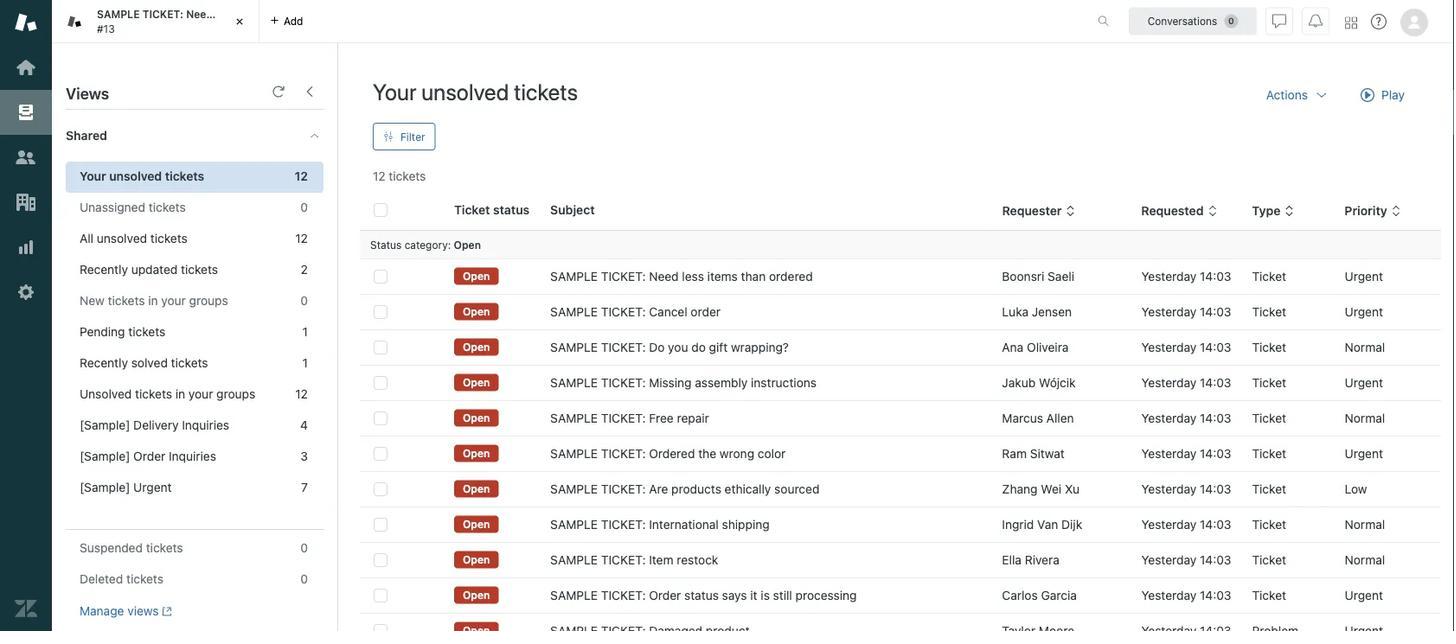 Task type: describe. For each thing, give the bounding box(es) containing it.
updated
[[131, 263, 178, 277]]

yesterday 14:03 for ingrid van dijk
[[1141, 518, 1231, 532]]

all
[[80, 231, 93, 246]]

5 yesterday from the top
[[1141, 411, 1196, 426]]

jensen
[[1032, 305, 1072, 319]]

category:
[[404, 239, 451, 251]]

assembly
[[695, 376, 748, 390]]

tab containing sample ticket: need less items than ordered
[[52, 0, 335, 43]]

organizations image
[[15, 191, 37, 214]]

allen
[[1046, 411, 1074, 426]]

manage views link
[[80, 604, 172, 619]]

than for sample ticket: need less items than ordered #13
[[270, 8, 292, 20]]

reporting image
[[15, 236, 37, 259]]

ingrid van dijk
[[1002, 518, 1082, 532]]

it
[[750, 589, 757, 603]]

ingrid
[[1002, 518, 1034, 532]]

do
[[691, 340, 706, 355]]

notifications image
[[1309, 14, 1323, 28]]

sample for sample ticket: do you do gift wrapping?
[[550, 340, 598, 355]]

[sample] order inquiries
[[80, 449, 216, 464]]

sample for sample ticket: international shipping
[[550, 518, 598, 532]]

ticket for boonsri saeli
[[1252, 269, 1286, 284]]

1 for pending tickets
[[302, 325, 308, 339]]

sample ticket: cancel order
[[550, 305, 721, 319]]

unassigned tickets
[[80, 200, 186, 215]]

ticket: for sample ticket: need less items than ordered #13
[[142, 8, 183, 20]]

delivery
[[133, 418, 179, 432]]

2 vertical spatial unsolved
[[97, 231, 147, 246]]

12 down filter button
[[373, 169, 385, 183]]

groups for unsolved tickets in your groups
[[216, 387, 255, 401]]

need for sample ticket: need less items than ordered #13
[[186, 8, 213, 20]]

yesterday for ram sitwat
[[1141, 447, 1196, 461]]

0 vertical spatial unsolved
[[421, 78, 509, 105]]

zendesk products image
[[1345, 17, 1357, 29]]

sample ticket: free repair
[[550, 411, 709, 426]]

ticket: for sample ticket: cancel order
[[601, 305, 646, 319]]

still
[[773, 589, 792, 603]]

sample ticket: cancel order link
[[550, 304, 721, 321]]

ticket for carlos garcia
[[1252, 589, 1286, 603]]

0 horizontal spatial status
[[493, 203, 530, 217]]

dijk
[[1061, 518, 1082, 532]]

0 for new tickets in your groups
[[300, 294, 308, 308]]

recently updated tickets
[[80, 263, 218, 277]]

tickets down tabs tab list
[[514, 78, 578, 105]]

unassigned
[[80, 200, 145, 215]]

ella rivera
[[1002, 553, 1059, 567]]

you
[[668, 340, 688, 355]]

urgent for boonsri saeli
[[1345, 269, 1383, 284]]

sample for sample ticket: need less items than ordered #13
[[97, 8, 140, 20]]

wrong
[[720, 447, 754, 461]]

items for sample ticket: need less items than ordered #13
[[239, 8, 267, 20]]

yesterday for luka jensen
[[1141, 305, 1196, 319]]

requester button
[[1002, 203, 1076, 219]]

requested button
[[1141, 203, 1218, 219]]

manage views
[[80, 604, 159, 618]]

jakub
[[1002, 376, 1036, 390]]

open for sample ticket: cancel order
[[463, 306, 490, 318]]

[sample] urgent
[[80, 480, 172, 495]]

filter button
[[373, 123, 436, 151]]

sample ticket: missing assembly instructions
[[550, 376, 817, 390]]

row containing sample ticket: do you do gift wrapping?
[[360, 330, 1441, 365]]

tickets up updated
[[150, 231, 187, 246]]

play
[[1381, 88, 1405, 102]]

groups for new tickets in your groups
[[189, 294, 228, 308]]

type button
[[1252, 203, 1295, 219]]

close image
[[231, 13, 248, 30]]

deleted tickets
[[80, 572, 163, 586]]

ticket: for sample ticket: missing assembly instructions
[[601, 376, 646, 390]]

pending tickets
[[80, 325, 165, 339]]

missing
[[649, 376, 692, 390]]

says
[[722, 589, 747, 603]]

tickets right updated
[[181, 263, 218, 277]]

tickets up all unsolved tickets
[[149, 200, 186, 215]]

pending
[[80, 325, 125, 339]]

open for sample ticket: international shipping
[[463, 518, 490, 530]]

new tickets in your groups
[[80, 294, 228, 308]]

your for new tickets in your groups
[[161, 294, 186, 308]]

sample ticket: do you do gift wrapping?
[[550, 340, 789, 355]]

tabs tab list
[[52, 0, 1079, 43]]

zhang
[[1002, 482, 1038, 496]]

zendesk support image
[[15, 11, 37, 34]]

ticket for jakub wójcik
[[1252, 376, 1286, 390]]

items for sample ticket: need less items than ordered
[[707, 269, 738, 284]]

9 14:03 from the top
[[1200, 553, 1231, 567]]

ana oliveira
[[1002, 340, 1069, 355]]

refresh views pane image
[[272, 85, 285, 99]]

sample ticket: international shipping link
[[550, 516, 770, 534]]

sample for sample ticket: missing assembly instructions
[[550, 376, 598, 390]]

yesterday for carlos garcia
[[1141, 589, 1196, 603]]

views image
[[15, 101, 37, 124]]

suspended tickets
[[80, 541, 183, 555]]

low
[[1345, 482, 1367, 496]]

ticket for zhang wei xu
[[1252, 482, 1286, 496]]

12 for all unsolved tickets
[[295, 231, 308, 246]]

sample for sample ticket: free repair
[[550, 411, 598, 426]]

actions button
[[1252, 78, 1342, 112]]

sourced
[[774, 482, 819, 496]]

7
[[301, 480, 308, 495]]

12 for unsolved tickets in your groups
[[295, 387, 308, 401]]

sample ticket: do you do gift wrapping? link
[[550, 339, 789, 356]]

customers image
[[15, 146, 37, 169]]

14:03 for jakub wójcik
[[1200, 376, 1231, 390]]

sample for sample ticket: cancel order
[[550, 305, 598, 319]]

than for sample ticket: need less items than ordered
[[741, 269, 766, 284]]

garcia
[[1041, 589, 1077, 603]]

row containing sample ticket: free repair
[[360, 401, 1441, 436]]

button displays agent's chat status as invisible. image
[[1272, 14, 1286, 28]]

sample ticket: ordered the wrong color
[[550, 447, 786, 461]]

is
[[761, 589, 770, 603]]

0 horizontal spatial your unsolved tickets
[[80, 169, 204, 183]]

ticket: for sample ticket: international shipping
[[601, 518, 646, 532]]

actions
[[1266, 88, 1308, 102]]

priority button
[[1345, 203, 1401, 219]]

yesterday for boonsri saeli
[[1141, 269, 1196, 284]]

status
[[370, 239, 402, 251]]

ticket status
[[454, 203, 530, 217]]

5 14:03 from the top
[[1200, 411, 1231, 426]]

type
[[1252, 204, 1281, 218]]

need for sample ticket: need less items than ordered
[[649, 269, 679, 284]]

ordered
[[649, 447, 695, 461]]

yesterday for ingrid van dijk
[[1141, 518, 1196, 532]]

urgent for ram sitwat
[[1345, 447, 1383, 461]]

ram sitwat
[[1002, 447, 1065, 461]]

yesterday 14:03 for ram sitwat
[[1141, 447, 1231, 461]]

rivera
[[1025, 553, 1059, 567]]

less for sample ticket: need less items than ordered
[[682, 269, 704, 284]]

yesterday 14:03 for jakub wójcik
[[1141, 376, 1231, 390]]

processing
[[795, 589, 857, 603]]

zendesk image
[[15, 598, 37, 620]]

row containing sample ticket: are products ethically sourced
[[360, 472, 1441, 507]]

14:03 for ingrid van dijk
[[1200, 518, 1231, 532]]

4
[[300, 418, 308, 432]]

12 tickets
[[373, 169, 426, 183]]

(opens in a new tab) image
[[159, 607, 172, 617]]

sample for sample ticket: order status says it is still processing
[[550, 589, 598, 603]]

unsolved tickets in your groups
[[80, 387, 255, 401]]

ticket for ana oliveira
[[1252, 340, 1286, 355]]

conversations button
[[1129, 7, 1257, 35]]

1 vertical spatial your
[[80, 169, 106, 183]]

priority
[[1345, 204, 1387, 218]]

oliveira
[[1027, 340, 1069, 355]]

14:03 for ram sitwat
[[1200, 447, 1231, 461]]

wei
[[1041, 482, 1062, 496]]

row containing sample ticket: cancel order
[[360, 295, 1441, 330]]

inquiries for [sample] delivery inquiries
[[182, 418, 229, 432]]

sample ticket: item restock
[[550, 553, 718, 567]]

[sample] for [sample] urgent
[[80, 480, 130, 495]]

14:03 for carlos garcia
[[1200, 589, 1231, 603]]

marcus
[[1002, 411, 1043, 426]]

yesterday for zhang wei xu
[[1141, 482, 1196, 496]]

open for sample ticket: are products ethically sourced
[[463, 483, 490, 495]]



Task type: locate. For each thing, give the bounding box(es) containing it.
2 normal from the top
[[1345, 411, 1385, 426]]

1 vertical spatial inquiries
[[169, 449, 216, 464]]

2 0 from the top
[[300, 294, 308, 308]]

suspended
[[80, 541, 143, 555]]

1 horizontal spatial order
[[649, 589, 681, 603]]

1 horizontal spatial status
[[684, 589, 719, 603]]

12 down collapse views pane image
[[295, 169, 308, 183]]

0 vertical spatial need
[[186, 8, 213, 20]]

boonsri
[[1002, 269, 1044, 284]]

deleted
[[80, 572, 123, 586]]

1 vertical spatial 1
[[302, 356, 308, 370]]

van
[[1037, 518, 1058, 532]]

item
[[649, 553, 673, 567]]

1 horizontal spatial than
[[741, 269, 766, 284]]

tickets up solved
[[128, 325, 165, 339]]

ticket: for sample ticket: need less items than ordered
[[601, 269, 646, 284]]

4 yesterday 14:03 from the top
[[1141, 376, 1231, 390]]

marcus allen
[[1002, 411, 1074, 426]]

zhang wei xu
[[1002, 482, 1080, 496]]

than inside "sample ticket: need less items than ordered #13"
[[270, 8, 292, 20]]

views
[[127, 604, 159, 618]]

11 row from the top
[[360, 614, 1441, 631]]

shared button
[[52, 110, 291, 162]]

12 up 4
[[295, 387, 308, 401]]

1 0 from the top
[[300, 200, 308, 215]]

your up unassigned
[[80, 169, 106, 183]]

0 horizontal spatial than
[[270, 8, 292, 20]]

row containing sample ticket: item restock
[[360, 543, 1441, 578]]

boonsri saeli
[[1002, 269, 1074, 284]]

9 yesterday 14:03 from the top
[[1141, 553, 1231, 567]]

status inside sample ticket: order status says it is still processing link
[[684, 589, 719, 603]]

ticket: up the sample ticket: free repair
[[601, 376, 646, 390]]

items inside "sample ticket: need less items than ordered #13"
[[239, 8, 267, 20]]

14:03 for boonsri saeli
[[1200, 269, 1231, 284]]

1 horizontal spatial in
[[175, 387, 185, 401]]

1 vertical spatial unsolved
[[109, 169, 162, 183]]

wójcik
[[1039, 376, 1076, 390]]

luka jensen
[[1002, 305, 1072, 319]]

ticket: left item
[[601, 553, 646, 567]]

3 14:03 from the top
[[1200, 340, 1231, 355]]

0 vertical spatial less
[[216, 8, 236, 20]]

yesterday 14:03 for luka jensen
[[1141, 305, 1231, 319]]

ticket
[[454, 203, 490, 217], [1252, 269, 1286, 284], [1252, 305, 1286, 319], [1252, 340, 1286, 355], [1252, 376, 1286, 390], [1252, 411, 1286, 426], [1252, 447, 1286, 461], [1252, 482, 1286, 496], [1252, 518, 1286, 532], [1252, 553, 1286, 567], [1252, 589, 1286, 603]]

0 vertical spatial than
[[270, 8, 292, 20]]

sample ticket: are products ethically sourced link
[[550, 481, 819, 498]]

1 vertical spatial [sample]
[[80, 449, 130, 464]]

1 horizontal spatial need
[[649, 269, 679, 284]]

2 1 from the top
[[302, 356, 308, 370]]

less up order
[[682, 269, 704, 284]]

4 14:03 from the top
[[1200, 376, 1231, 390]]

8 yesterday from the top
[[1141, 518, 1196, 532]]

4 normal from the top
[[1345, 553, 1385, 567]]

ticket: for sample ticket: item restock
[[601, 553, 646, 567]]

row containing sample ticket: ordered the wrong color
[[360, 436, 1441, 472]]

tickets down filter button
[[389, 169, 426, 183]]

row
[[360, 259, 1441, 295], [360, 295, 1441, 330], [360, 330, 1441, 365], [360, 365, 1441, 401], [360, 401, 1441, 436], [360, 436, 1441, 472], [360, 472, 1441, 507], [360, 507, 1441, 543], [360, 543, 1441, 578], [360, 578, 1441, 614], [360, 614, 1441, 631]]

jakub wójcik
[[1002, 376, 1076, 390]]

tickets up 'deleted tickets'
[[146, 541, 183, 555]]

sample for sample ticket: ordered the wrong color
[[550, 447, 598, 461]]

0 for deleted tickets
[[300, 572, 308, 586]]

admin image
[[15, 281, 37, 304]]

ticket for ingrid van dijk
[[1252, 518, 1286, 532]]

open for sample ticket: order status says it is still processing
[[463, 589, 490, 601]]

2 yesterday 14:03 from the top
[[1141, 305, 1231, 319]]

1 vertical spatial ordered
[[769, 269, 813, 284]]

0 vertical spatial inquiries
[[182, 418, 229, 432]]

tickets up 'views'
[[126, 572, 163, 586]]

tickets up the unsolved tickets in your groups at the bottom
[[171, 356, 208, 370]]

gift
[[709, 340, 728, 355]]

than right close image on the left top of the page
[[270, 8, 292, 20]]

sample ticket: need less items than ordered #13
[[97, 8, 335, 35]]

order down item
[[649, 589, 681, 603]]

1 vertical spatial items
[[707, 269, 738, 284]]

1 vertical spatial in
[[175, 387, 185, 401]]

ordered for sample ticket: need less items than ordered #13
[[295, 8, 335, 20]]

ticket: inside sample ticket: cancel order link
[[601, 305, 646, 319]]

2 14:03 from the top
[[1200, 305, 1231, 319]]

0 horizontal spatial your
[[80, 169, 106, 183]]

1 vertical spatial order
[[649, 589, 681, 603]]

1 vertical spatial less
[[682, 269, 704, 284]]

10 14:03 from the top
[[1200, 589, 1231, 603]]

tickets up [sample] delivery inquiries
[[135, 387, 172, 401]]

views
[[66, 84, 109, 102]]

wrapping?
[[731, 340, 789, 355]]

collapse views pane image
[[303, 85, 317, 99]]

sample ticket: order status says it is still processing
[[550, 589, 857, 603]]

open for sample ticket: need less items than ordered
[[463, 270, 490, 282]]

ella
[[1002, 553, 1021, 567]]

0 vertical spatial your
[[161, 294, 186, 308]]

than inside row
[[741, 269, 766, 284]]

1 vertical spatial need
[[649, 269, 679, 284]]

0 vertical spatial in
[[148, 294, 158, 308]]

ordered right close image on the left top of the page
[[295, 8, 335, 20]]

luka
[[1002, 305, 1028, 319]]

0 vertical spatial recently
[[80, 263, 128, 277]]

recently for recently updated tickets
[[80, 263, 128, 277]]

in down updated
[[148, 294, 158, 308]]

inquiries
[[182, 418, 229, 432], [169, 449, 216, 464]]

ticket: for sample ticket: are products ethically sourced
[[601, 482, 646, 496]]

1 for recently solved tickets
[[302, 356, 308, 370]]

1 1 from the top
[[302, 325, 308, 339]]

items left add
[[239, 8, 267, 20]]

less inside "sample ticket: need less items than ordered #13"
[[216, 8, 236, 20]]

carlos garcia
[[1002, 589, 1077, 603]]

your unsolved tickets up 'unassigned tickets'
[[80, 169, 204, 183]]

than up wrapping?
[[741, 269, 766, 284]]

ana
[[1002, 340, 1023, 355]]

14:03
[[1200, 269, 1231, 284], [1200, 305, 1231, 319], [1200, 340, 1231, 355], [1200, 376, 1231, 390], [1200, 411, 1231, 426], [1200, 447, 1231, 461], [1200, 482, 1231, 496], [1200, 518, 1231, 532], [1200, 553, 1231, 567], [1200, 589, 1231, 603]]

inquiries down delivery
[[169, 449, 216, 464]]

order down [sample] delivery inquiries
[[133, 449, 165, 464]]

inquiries for [sample] order inquiries
[[169, 449, 216, 464]]

tickets
[[514, 78, 578, 105], [165, 169, 204, 183], [389, 169, 426, 183], [149, 200, 186, 215], [150, 231, 187, 246], [181, 263, 218, 277], [108, 294, 145, 308], [128, 325, 165, 339], [171, 356, 208, 370], [135, 387, 172, 401], [146, 541, 183, 555], [126, 572, 163, 586]]

0 for unassigned tickets
[[300, 200, 308, 215]]

all unsolved tickets
[[80, 231, 187, 246]]

ticket: inside sample ticket: international shipping link
[[601, 518, 646, 532]]

manage
[[80, 604, 124, 618]]

1 [sample] from the top
[[80, 418, 130, 432]]

1 yesterday from the top
[[1141, 269, 1196, 284]]

14:03 for luka jensen
[[1200, 305, 1231, 319]]

recently down pending
[[80, 356, 128, 370]]

7 row from the top
[[360, 472, 1441, 507]]

1 horizontal spatial items
[[707, 269, 738, 284]]

ticket: for sample ticket: ordered the wrong color
[[601, 447, 646, 461]]

1 horizontal spatial ordered
[[769, 269, 813, 284]]

shared heading
[[52, 110, 337, 162]]

3 yesterday from the top
[[1141, 340, 1196, 355]]

0 vertical spatial order
[[133, 449, 165, 464]]

instructions
[[751, 376, 817, 390]]

sample ticket: missing assembly instructions link
[[550, 375, 817, 392]]

ticket: for sample ticket: do you do gift wrapping?
[[601, 340, 646, 355]]

row containing sample ticket: order status says it is still processing
[[360, 578, 1441, 614]]

6 14:03 from the top
[[1200, 447, 1231, 461]]

status left 'says'
[[684, 589, 719, 603]]

ticket: down the sample ticket: item restock link
[[601, 589, 646, 603]]

sample for sample ticket: need less items than ordered
[[550, 269, 598, 284]]

12 up '2'
[[295, 231, 308, 246]]

sample inside "sample ticket: need less items than ordered #13"
[[97, 8, 140, 20]]

7 yesterday 14:03 from the top
[[1141, 482, 1231, 496]]

1 vertical spatial than
[[741, 269, 766, 284]]

in for unsolved
[[175, 387, 185, 401]]

0 vertical spatial items
[[239, 8, 267, 20]]

0 vertical spatial your unsolved tickets
[[373, 78, 578, 105]]

unsolved
[[80, 387, 132, 401]]

urgent
[[1345, 269, 1383, 284], [1345, 305, 1383, 319], [1345, 376, 1383, 390], [1345, 447, 1383, 461], [133, 480, 172, 495], [1345, 589, 1383, 603]]

ticket: up sample ticket: cancel order
[[601, 269, 646, 284]]

need left close image on the left top of the page
[[186, 8, 213, 20]]

ticket: left free
[[601, 411, 646, 426]]

1 normal from the top
[[1345, 340, 1385, 355]]

your unsolved tickets up filter
[[373, 78, 578, 105]]

status left subject
[[493, 203, 530, 217]]

row containing sample ticket: missing assembly instructions
[[360, 365, 1441, 401]]

8 row from the top
[[360, 507, 1441, 543]]

8 yesterday 14:03 from the top
[[1141, 518, 1231, 532]]

1 vertical spatial your
[[188, 387, 213, 401]]

2 row from the top
[[360, 295, 1441, 330]]

0 vertical spatial [sample]
[[80, 418, 130, 432]]

recently for recently solved tickets
[[80, 356, 128, 370]]

row containing sample ticket: international shipping
[[360, 507, 1441, 543]]

are
[[649, 482, 668, 496]]

in for new
[[148, 294, 158, 308]]

ordered inside "sample ticket: need less items than ordered #13"
[[295, 8, 335, 20]]

unsolved down unassigned
[[97, 231, 147, 246]]

row containing sample ticket: need less items than ordered
[[360, 259, 1441, 295]]

0 vertical spatial ordered
[[295, 8, 335, 20]]

ticket: inside the sample ticket: item restock link
[[601, 553, 646, 567]]

shipping
[[722, 518, 770, 532]]

3
[[300, 449, 308, 464]]

sample for sample ticket: item restock
[[550, 553, 598, 567]]

2 vertical spatial [sample]
[[80, 480, 130, 495]]

6 row from the top
[[360, 436, 1441, 472]]

your up [sample] delivery inquiries
[[188, 387, 213, 401]]

recently up the new
[[80, 263, 128, 277]]

tickets up pending tickets
[[108, 294, 145, 308]]

1 vertical spatial groups
[[216, 387, 255, 401]]

1 14:03 from the top
[[1200, 269, 1231, 284]]

international
[[649, 518, 719, 532]]

1 horizontal spatial less
[[682, 269, 704, 284]]

5 row from the top
[[360, 401, 1441, 436]]

0 horizontal spatial ordered
[[295, 8, 335, 20]]

order
[[691, 305, 721, 319]]

ticket: inside sample ticket: are products ethically sourced link
[[601, 482, 646, 496]]

0 vertical spatial your
[[373, 78, 416, 105]]

requested
[[1141, 204, 1204, 218]]

yesterday for ana oliveira
[[1141, 340, 1196, 355]]

0 horizontal spatial in
[[148, 294, 158, 308]]

3 [sample] from the top
[[80, 480, 130, 495]]

10 yesterday from the top
[[1141, 589, 1196, 603]]

2 recently from the top
[[80, 356, 128, 370]]

0 horizontal spatial need
[[186, 8, 213, 20]]

12
[[295, 169, 308, 183], [373, 169, 385, 183], [295, 231, 308, 246], [295, 387, 308, 401]]

need up cancel
[[649, 269, 679, 284]]

open for sample ticket: do you do gift wrapping?
[[463, 341, 490, 353]]

ticket: left are
[[601, 482, 646, 496]]

ticket: up sample ticket: item restock
[[601, 518, 646, 532]]

[sample] for [sample] delivery inquiries
[[80, 418, 130, 432]]

ticket: inside the sample ticket: missing assembly instructions link
[[601, 376, 646, 390]]

less for sample ticket: need less items than ordered #13
[[216, 8, 236, 20]]

0 horizontal spatial your
[[161, 294, 186, 308]]

[sample] up [sample] urgent
[[80, 449, 130, 464]]

1 yesterday 14:03 from the top
[[1141, 269, 1231, 284]]

get help image
[[1371, 14, 1387, 29]]

in
[[148, 294, 158, 308], [175, 387, 185, 401]]

ordered for sample ticket: need less items than ordered
[[769, 269, 813, 284]]

products
[[671, 482, 721, 496]]

ticket: for sample ticket: order status says it is still processing
[[601, 589, 646, 603]]

ethically
[[725, 482, 771, 496]]

1 horizontal spatial your unsolved tickets
[[373, 78, 578, 105]]

tab
[[52, 0, 335, 43]]

2 yesterday from the top
[[1141, 305, 1196, 319]]

status
[[493, 203, 530, 217], [684, 589, 719, 603]]

need inside "sample ticket: need less items than ordered #13"
[[186, 8, 213, 20]]

1 horizontal spatial your
[[188, 387, 213, 401]]

5 yesterday 14:03 from the top
[[1141, 411, 1231, 426]]

yesterday 14:03 for boonsri saeli
[[1141, 269, 1231, 284]]

ticket: inside "sample ticket: ordered the wrong color" link
[[601, 447, 646, 461]]

8 14:03 from the top
[[1200, 518, 1231, 532]]

0 for suspended tickets
[[300, 541, 308, 555]]

main element
[[0, 0, 52, 631]]

items up order
[[707, 269, 738, 284]]

filter
[[400, 131, 425, 143]]

3 normal from the top
[[1345, 518, 1385, 532]]

14:03 for ana oliveira
[[1200, 340, 1231, 355]]

order inside row
[[649, 589, 681, 603]]

1 recently from the top
[[80, 263, 128, 277]]

yesterday 14:03
[[1141, 269, 1231, 284], [1141, 305, 1231, 319], [1141, 340, 1231, 355], [1141, 376, 1231, 390], [1141, 411, 1231, 426], [1141, 447, 1231, 461], [1141, 482, 1231, 496], [1141, 518, 1231, 532], [1141, 553, 1231, 567], [1141, 589, 1231, 603]]

urgent for carlos garcia
[[1345, 589, 1383, 603]]

play button
[[1346, 78, 1419, 112]]

ticket: inside "sample ticket: need less items than ordered #13"
[[142, 8, 183, 20]]

yesterday 14:03 for ana oliveira
[[1141, 340, 1231, 355]]

1 vertical spatial recently
[[80, 356, 128, 370]]

ordered up wrapping?
[[769, 269, 813, 284]]

unsolved up filter
[[421, 78, 509, 105]]

4 yesterday from the top
[[1141, 376, 1196, 390]]

10 yesterday 14:03 from the top
[[1141, 589, 1231, 603]]

0 horizontal spatial less
[[216, 8, 236, 20]]

1 down '2'
[[302, 325, 308, 339]]

3 yesterday 14:03 from the top
[[1141, 340, 1231, 355]]

sample ticket: need less items than ordered link
[[550, 268, 813, 285]]

urgent for luka jensen
[[1345, 305, 1383, 319]]

1 row from the top
[[360, 259, 1441, 295]]

items inside row
[[707, 269, 738, 284]]

your for unsolved tickets in your groups
[[188, 387, 213, 401]]

ticket: inside sample ticket: order status says it is still processing link
[[601, 589, 646, 603]]

inquiries down the unsolved tickets in your groups at the bottom
[[182, 418, 229, 432]]

[sample] down [sample] order inquiries
[[80, 480, 130, 495]]

need
[[186, 8, 213, 20], [649, 269, 679, 284]]

4 row from the top
[[360, 365, 1441, 401]]

ticket: inside sample ticket: do you do gift wrapping? link
[[601, 340, 646, 355]]

[sample] for [sample] order inquiries
[[80, 449, 130, 464]]

cancel
[[649, 305, 687, 319]]

open for sample ticket: missing assembly instructions
[[463, 377, 490, 389]]

add button
[[259, 0, 314, 42]]

3 0 from the top
[[300, 541, 308, 555]]

saeli
[[1048, 269, 1074, 284]]

normal
[[1345, 340, 1385, 355], [1345, 411, 1385, 426], [1345, 518, 1385, 532], [1345, 553, 1385, 567]]

9 yesterday from the top
[[1141, 553, 1196, 567]]

get started image
[[15, 56, 37, 79]]

sample ticket: ordered the wrong color link
[[550, 445, 786, 463]]

ticket: left cancel
[[601, 305, 646, 319]]

4 0 from the top
[[300, 572, 308, 586]]

0 horizontal spatial items
[[239, 8, 267, 20]]

need inside row
[[649, 269, 679, 284]]

10 row from the top
[[360, 578, 1441, 614]]

less left the add dropdown button
[[216, 8, 236, 20]]

0 horizontal spatial order
[[133, 449, 165, 464]]

your down updated
[[161, 294, 186, 308]]

[sample] delivery inquiries
[[80, 418, 229, 432]]

your up filter button
[[373, 78, 416, 105]]

ticket for ram sitwat
[[1252, 447, 1286, 461]]

3 row from the top
[[360, 330, 1441, 365]]

status category: open
[[370, 239, 481, 251]]

ticket for luka jensen
[[1252, 305, 1286, 319]]

1 horizontal spatial your
[[373, 78, 416, 105]]

ticket: inside sample ticket: free repair link
[[601, 411, 646, 426]]

sitwat
[[1030, 447, 1065, 461]]

9 row from the top
[[360, 543, 1441, 578]]

yesterday 14:03 for zhang wei xu
[[1141, 482, 1231, 496]]

12 for your unsolved tickets
[[295, 169, 308, 183]]

7 yesterday from the top
[[1141, 482, 1196, 496]]

ordered inside row
[[769, 269, 813, 284]]

tickets down shared heading in the top of the page
[[165, 169, 204, 183]]

groups
[[189, 294, 228, 308], [216, 387, 255, 401]]

unsolved up 'unassigned tickets'
[[109, 169, 162, 183]]

open for sample ticket: ordered the wrong color
[[463, 447, 490, 460]]

[sample] down the unsolved
[[80, 418, 130, 432]]

1 up 4
[[302, 356, 308, 370]]

ticket:
[[142, 8, 183, 20], [601, 269, 646, 284], [601, 305, 646, 319], [601, 340, 646, 355], [601, 376, 646, 390], [601, 411, 646, 426], [601, 447, 646, 461], [601, 482, 646, 496], [601, 518, 646, 532], [601, 553, 646, 567], [601, 589, 646, 603]]

yesterday 14:03 for carlos garcia
[[1141, 589, 1231, 603]]

repair
[[677, 411, 709, 426]]

#13
[[97, 22, 115, 35]]

14:03 for zhang wei xu
[[1200, 482, 1231, 496]]

1 vertical spatial status
[[684, 589, 719, 603]]

solved
[[131, 356, 168, 370]]

1 vertical spatial your unsolved tickets
[[80, 169, 204, 183]]

6 yesterday from the top
[[1141, 447, 1196, 461]]

ticket: left do
[[601, 340, 646, 355]]

sample for sample ticket: are products ethically sourced
[[550, 482, 598, 496]]

add
[[284, 15, 303, 27]]

yesterday for jakub wójcik
[[1141, 376, 1196, 390]]

ticket: down sample ticket: free repair link
[[601, 447, 646, 461]]

0 vertical spatial status
[[493, 203, 530, 217]]

0
[[300, 200, 308, 215], [300, 294, 308, 308], [300, 541, 308, 555], [300, 572, 308, 586]]

your
[[161, 294, 186, 308], [188, 387, 213, 401]]

urgent for jakub wójcik
[[1345, 376, 1383, 390]]

2 [sample] from the top
[[80, 449, 130, 464]]

0 vertical spatial groups
[[189, 294, 228, 308]]

ticket: left close image on the left top of the page
[[142, 8, 183, 20]]

in up delivery
[[175, 387, 185, 401]]

6 yesterday 14:03 from the top
[[1141, 447, 1231, 461]]

0 vertical spatial 1
[[302, 325, 308, 339]]

7 14:03 from the top
[[1200, 482, 1231, 496]]

yesterday
[[1141, 269, 1196, 284], [1141, 305, 1196, 319], [1141, 340, 1196, 355], [1141, 376, 1196, 390], [1141, 411, 1196, 426], [1141, 447, 1196, 461], [1141, 482, 1196, 496], [1141, 518, 1196, 532], [1141, 553, 1196, 567], [1141, 589, 1196, 603]]

ticket: inside sample ticket: need less items than ordered link
[[601, 269, 646, 284]]

sample ticket: need less items than ordered
[[550, 269, 813, 284]]

new
[[80, 294, 104, 308]]

ticket: for sample ticket: free repair
[[601, 411, 646, 426]]



Task type: vqa. For each thing, say whether or not it's contained in the screenshot.
compare plans button
no



